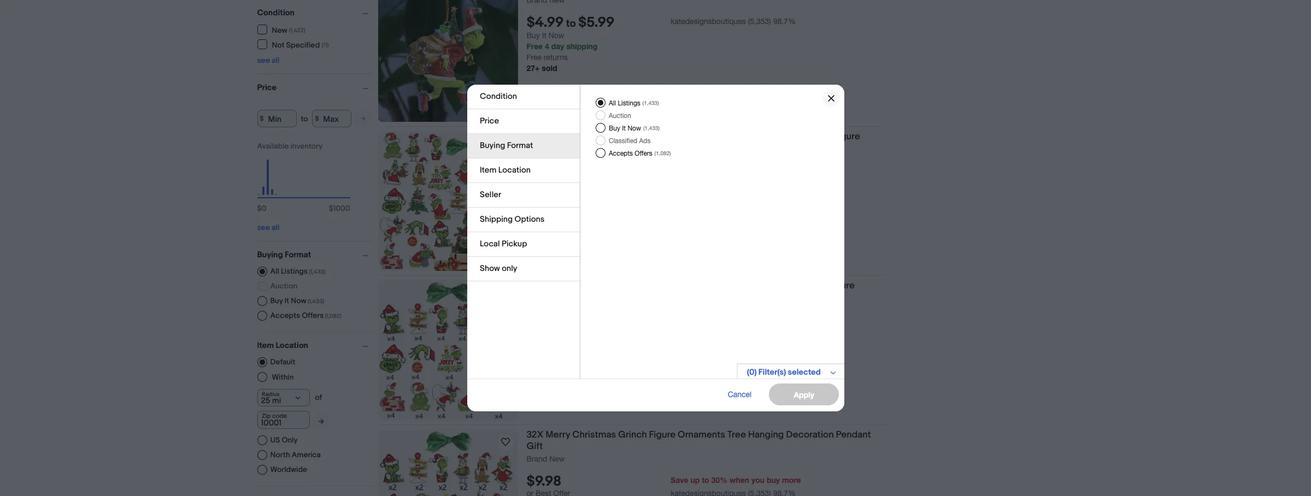 Task type: vqa. For each thing, say whether or not it's contained in the screenshot.
returns
yes



Task type: locate. For each thing, give the bounding box(es) containing it.
0 vertical spatial (1,082)
[[654, 150, 671, 156]]

see all down 0
[[257, 223, 280, 232]]

to right up
[[702, 476, 709, 485]]

0 horizontal spatial price
[[257, 83, 277, 93]]

shipping inside katedesignsboutiques (5,353) 98.7% buy it now free 4 day shipping free returns 27+ sold
[[566, 42, 598, 51]]

27+
[[527, 64, 540, 73]]

1 horizontal spatial format
[[507, 140, 533, 151]]

christmas inside 32x merry christmas grinch ornaments xmas tree hanging decoration figure pendant brand new
[[572, 131, 616, 142]]

hanging inside "64 piece merry christmas grinch ornaments tree hanging decoration figure pendant"
[[740, 280, 776, 291]]

(1,082)
[[654, 150, 671, 156], [325, 313, 342, 320]]

graph of available inventory between $0 and $1000+ image
[[257, 142, 350, 219]]

0 vertical spatial all listings (1,433)
[[609, 99, 659, 107]]

hanging for grinch
[[740, 280, 776, 291]]

buying up auction
[[257, 250, 283, 260]]

hanging for ornaments
[[746, 131, 782, 142]]

tree inside 32x merry christmas grinch ornaments xmas tree hanging decoration figure pendant brand new
[[725, 131, 744, 142]]

returns inside katedesignsboutiques (5,353) 98.7% buy it now free 4 day shipping free returns 27+ sold
[[544, 53, 568, 62]]

2 vertical spatial figure
[[649, 430, 676, 441]]

filter(s)
[[758, 367, 786, 378]]

0 horizontal spatial now
[[291, 296, 306, 306]]

1 vertical spatial all listings (1,433)
[[270, 267, 326, 276]]

1 vertical spatial location
[[276, 341, 308, 351]]

1 vertical spatial now
[[627, 125, 641, 132]]

$9.98 for pendant
[[527, 175, 561, 192]]

offers inside dialog
[[635, 150, 652, 157]]

1 vertical spatial all
[[272, 223, 280, 232]]

 (1,082) Items text field
[[653, 150, 671, 156]]

1 day from the top
[[551, 42, 564, 51]]

2 vertical spatial sold
[[542, 372, 557, 382]]

auction
[[270, 282, 297, 291]]

ornaments
[[649, 131, 697, 142], [670, 280, 717, 291], [678, 430, 725, 441]]

2 horizontal spatial now
[[627, 125, 641, 132]]

ornaments inside 32x merry christmas grinch figure ornaments tree hanging decoration pendant gift brand new
[[678, 430, 725, 441]]

apply
[[794, 390, 814, 399]]

1 horizontal spatial offers
[[635, 150, 652, 157]]

0 vertical spatial buy
[[527, 31, 540, 40]]

0 vertical spatial brand
[[527, 156, 547, 165]]

accepts inside dialog
[[609, 150, 633, 157]]

buy up the 27+
[[527, 31, 540, 40]]

(1,082) inside dialog
[[654, 150, 671, 156]]

figure for 32x merry christmas grinch ornaments xmas tree hanging decoration figure pendant brand new
[[834, 131, 860, 142]]

figure
[[834, 131, 860, 142], [828, 280, 855, 291], [649, 430, 676, 441]]

1 vertical spatial tree
[[720, 280, 738, 291]]

1 vertical spatial 4
[[545, 201, 549, 211]]

price inside dialog
[[480, 116, 499, 126]]

christmas for figure
[[572, 430, 616, 441]]

32x right the watch 32x merry christmas grinch ornaments xmas tree hanging decoration figure pendant image
[[527, 131, 544, 142]]

tab list containing condition
[[467, 85, 580, 282]]

$9.98 down gift
[[527, 473, 561, 490]]

item
[[480, 165, 496, 175], [257, 341, 274, 351]]

1 vertical spatial buying format
[[257, 250, 311, 260]]

now for (1,433) text field
[[291, 296, 306, 306]]

shipping for free 4 day shipping free returns 431 sold
[[566, 201, 598, 211]]

america
[[292, 450, 321, 460]]

day for free 4 day shipping free returns 431 sold
[[551, 201, 564, 211]]

now left  (1,433) items text box
[[627, 125, 641, 132]]

sold
[[542, 64, 557, 73], [542, 223, 557, 232], [542, 372, 557, 382]]

(1,433) up  (1,433) items text box
[[642, 99, 659, 106]]

2 $9.98 from the top
[[527, 473, 561, 490]]

merry right piece
[[567, 280, 591, 291]]

condition inside dialog
[[480, 91, 517, 102]]

accepts offers (1,082) for  (1,082) items text box
[[270, 311, 342, 320]]

decoration
[[784, 131, 831, 142], [778, 280, 826, 291], [786, 430, 834, 441]]

tab list
[[467, 85, 580, 282]]

see all
[[257, 56, 280, 65], [257, 223, 280, 232]]

0 horizontal spatial buy
[[270, 296, 283, 306]]

all for price
[[272, 223, 280, 232]]

1 horizontal spatial now
[[549, 31, 564, 40]]

(1,082) for  (1,082) items text field at the top of page
[[654, 150, 671, 156]]

Minimum Value in $ text field
[[257, 110, 297, 127]]

location up default
[[276, 341, 308, 351]]

1 32x from the top
[[527, 131, 544, 142]]

to inside $4.99 to $5.99
[[566, 18, 576, 30]]

listings left (1,433) text box
[[618, 99, 640, 107]]

price up the minimum value in $ text field on the left top of the page
[[257, 83, 277, 93]]

sold right 431
[[542, 223, 557, 232]]

buy it now (1,433) for (1,433) text field
[[270, 296, 324, 306]]

4 for free 4 day shipping
[[545, 350, 549, 360]]

sold right 436
[[542, 372, 557, 382]]

2 32x from the top
[[527, 430, 544, 441]]

2 vertical spatial hanging
[[748, 430, 784, 441]]

0 horizontal spatial buying
[[257, 250, 283, 260]]

condition
[[257, 8, 295, 18], [480, 91, 517, 102]]

1 vertical spatial grinch
[[639, 280, 668, 291]]

1 see from the top
[[257, 56, 270, 65]]

1 vertical spatial merry
[[567, 280, 591, 291]]

0 vertical spatial now
[[549, 31, 564, 40]]

0 vertical spatial pendant
[[527, 143, 562, 154]]

0 vertical spatial 4
[[545, 42, 549, 51]]

1 free from the top
[[527, 42, 543, 51]]

$4.99
[[527, 14, 564, 31]]

32x up gift
[[527, 430, 544, 441]]

figure inside 32x merry christmas grinch figure ornaments tree hanging decoration pendant gift brand new
[[649, 430, 676, 441]]

all left (1,433) text box
[[609, 99, 616, 107]]

2 vertical spatial tree
[[727, 430, 746, 441]]

5 free from the top
[[527, 350, 543, 360]]

(1,433) up  (1,082) items text box
[[308, 298, 324, 305]]

1 vertical spatial to
[[301, 114, 308, 123]]

buying format up seller
[[480, 140, 533, 151]]

1 horizontal spatial it
[[542, 31, 547, 40]]

32x merry christmas grinch ornaments xmas tree hanging decoration figure pendant heading
[[527, 131, 860, 154]]

0 horizontal spatial listings
[[281, 267, 308, 276]]

1 vertical spatial christmas
[[593, 280, 637, 291]]

(0)
[[747, 367, 757, 378]]

figure inside "64 piece merry christmas grinch ornaments tree hanging decoration figure pendant"
[[828, 280, 855, 291]]

item inside dialog
[[480, 165, 496, 175]]

0 vertical spatial returns
[[544, 53, 568, 62]]

2 day from the top
[[551, 201, 564, 211]]

Maximum Value in $ text field
[[312, 110, 352, 127]]

tree inside 32x merry christmas grinch figure ornaments tree hanging decoration pendant gift brand new
[[727, 430, 746, 441]]

0 vertical spatial shipping
[[566, 42, 598, 51]]

buy inside katedesignsboutiques (5,353) 98.7% buy it now free 4 day shipping free returns 27+ sold
[[527, 31, 540, 40]]

1 vertical spatial all
[[270, 267, 279, 276]]

(1,082) up item location dropdown button
[[325, 313, 342, 320]]

brand for pendant
[[527, 156, 547, 165]]

new for 32x merry christmas grinch figure ornaments tree hanging decoration pendant gift
[[549, 455, 565, 464]]

1 vertical spatial figure
[[828, 280, 855, 291]]

see for condition
[[257, 56, 270, 65]]

4
[[545, 42, 549, 51], [545, 201, 549, 211], [545, 350, 549, 360]]

2 vertical spatial new
[[549, 455, 565, 464]]

christmas for ornaments
[[572, 131, 616, 142]]

2 vertical spatial grinch
[[618, 430, 647, 441]]

merry inside "64 piece merry christmas grinch ornaments tree hanging decoration figure pendant"
[[567, 280, 591, 291]]

1 vertical spatial brand
[[527, 455, 547, 464]]

2 horizontal spatial buy
[[609, 125, 620, 132]]

location
[[498, 165, 530, 175], [276, 341, 308, 351]]

2 see all button from the top
[[257, 223, 280, 232]]

now inside dialog
[[627, 125, 641, 132]]

ornaments inside "64 piece merry christmas grinch ornaments tree hanging decoration figure pendant"
[[670, 280, 717, 291]]

now left $5.99
[[549, 31, 564, 40]]

0 horizontal spatial accepts offers (1,082)
[[270, 311, 342, 320]]

1 returns from the top
[[544, 53, 568, 62]]

32x merry christmas grinch figure ornaments tree hanging decoration pendant gift image
[[378, 430, 518, 496]]

0 vertical spatial sold
[[542, 64, 557, 73]]

offers for  (1,082) items text field at the top of page
[[635, 150, 652, 157]]

(1,082) down  (1,433) items text box
[[654, 150, 671, 156]]

all
[[272, 56, 280, 65], [272, 223, 280, 232]]

accepts for  (1,082) items text box
[[270, 311, 300, 320]]

2 vertical spatial ornaments
[[678, 430, 725, 441]]

all listings (1,433) inside dialog
[[609, 99, 659, 107]]

not specified (11)
[[272, 40, 329, 49]]

3 4 from the top
[[545, 350, 549, 360]]

buy inside dialog
[[609, 125, 620, 132]]

0 horizontal spatial all
[[270, 267, 279, 276]]

buy for  (1,433) items text box
[[609, 125, 620, 132]]

all listings (1,433) up auction
[[270, 267, 326, 276]]

all up buying format dropdown button
[[272, 223, 280, 232]]

returns
[[544, 53, 568, 62], [544, 213, 568, 221]]

3 free from the top
[[527, 201, 543, 211]]

brand
[[527, 156, 547, 165], [527, 455, 547, 464]]

64 piece merry christmas grinch ornaments tree hanging decoration figure pendant
[[527, 280, 855, 303]]

1 vertical spatial item location
[[257, 341, 308, 351]]

64 piece merry christmas grinch ornaments tree hanging decoration figure pendant image
[[378, 280, 518, 420]]

tree
[[725, 131, 744, 142], [720, 280, 738, 291], [727, 430, 746, 441]]

merry right the watch 32x merry christmas grinch ornaments xmas tree hanging decoration figure pendant image
[[546, 131, 570, 142]]

all for  (1,433) items text field at the left bottom
[[270, 267, 279, 276]]

all
[[609, 99, 616, 107], [270, 267, 279, 276]]

32x merry christmas grinch ornaments xmas tree hanging decoration figure pendant image
[[378, 131, 518, 271]]

item up default link
[[257, 341, 274, 351]]

merry
[[546, 131, 570, 142], [567, 280, 591, 291], [546, 430, 570, 441]]

32x merry christmas grinch ornaments xmas tree hanging decoration figure pendant brand new
[[527, 131, 860, 165]]

decoration for 64 piece merry christmas grinch ornaments tree hanging decoration figure pendant
[[778, 280, 826, 291]]

2 see all from the top
[[257, 223, 280, 232]]

new
[[272, 25, 287, 35], [549, 156, 565, 165], [549, 455, 565, 464]]

see all for price
[[257, 223, 280, 232]]

offers down (1,433) text field
[[302, 311, 324, 320]]

day
[[551, 42, 564, 51], [551, 201, 564, 211], [551, 350, 564, 360]]

ornaments for grinch
[[670, 280, 717, 291]]

0 vertical spatial grinch
[[618, 131, 647, 142]]

431
[[527, 223, 539, 232]]

3 shipping from the top
[[566, 350, 598, 360]]

hanging inside 32x merry christmas grinch ornaments xmas tree hanging decoration figure pendant brand new
[[746, 131, 782, 142]]

1 vertical spatial hanging
[[740, 280, 776, 291]]

2 vertical spatial to
[[702, 476, 709, 485]]

hanging inside 32x merry christmas grinch figure ornaments tree hanging decoration pendant gift brand new
[[748, 430, 784, 441]]

accepts
[[609, 150, 633, 157], [270, 311, 300, 320]]

buy
[[527, 31, 540, 40], [609, 125, 620, 132], [270, 296, 283, 306]]

all for (1,433) text box
[[609, 99, 616, 107]]

32x merry christmas grinch ornaments xmas tree hanging decoration figure pendant link
[[527, 131, 887, 156]]

sold inside katedesignsboutiques (5,353) 98.7% buy it now free 4 day shipping free returns 27+ sold
[[542, 64, 557, 73]]

christmas
[[572, 131, 616, 142], [593, 280, 637, 291], [572, 430, 616, 441]]

0 vertical spatial buy it now (1,433)
[[609, 125, 660, 132]]

gift
[[527, 441, 543, 452]]

1 vertical spatial item
[[257, 341, 274, 351]]

buy left  (1,433) items text box
[[609, 125, 620, 132]]

None text field
[[257, 411, 310, 429]]

ornaments inside 32x merry christmas grinch ornaments xmas tree hanging decoration figure pendant brand new
[[649, 131, 697, 142]]

(1,422)
[[289, 27, 305, 34]]

pendant inside "64 piece merry christmas grinch ornaments tree hanging decoration figure pendant"
[[527, 292, 562, 303]]

tree for grinch
[[720, 280, 738, 291]]

it down auction
[[285, 296, 289, 306]]

1 horizontal spatial condition
[[480, 91, 517, 102]]

christmas inside "64 piece merry christmas grinch ornaments tree hanging decoration figure pendant"
[[593, 280, 637, 291]]

0 horizontal spatial accepts
[[270, 311, 300, 320]]

1 horizontal spatial buy it now (1,433)
[[609, 125, 660, 132]]

30%
[[711, 476, 728, 485]]

1 vertical spatial see
[[257, 223, 270, 232]]

more
[[782, 476, 801, 485]]

all listings (1,433) up  (1,433) items text box
[[609, 99, 659, 107]]

location down the watch 32x merry christmas grinch ornaments xmas tree hanging decoration figure pendant image
[[498, 165, 530, 175]]

accepts offers (1,082) down  (1,433) items text box
[[609, 150, 671, 157]]

 (1,433) Items text field
[[306, 298, 324, 305]]

0 vertical spatial accepts
[[609, 150, 633, 157]]

see all button down "not" on the top of page
[[257, 56, 280, 65]]

all up auction
[[270, 267, 279, 276]]

1 vertical spatial see all button
[[257, 223, 280, 232]]

up
[[691, 476, 700, 485]]

2 vertical spatial decoration
[[786, 430, 834, 441]]

32x merry christmas grinch figure ornaments tree hanging decoration pendant gift heading
[[527, 430, 871, 452]]

0 vertical spatial location
[[498, 165, 530, 175]]

1 4 from the top
[[545, 42, 549, 51]]

new inside 32x merry christmas grinch ornaments xmas tree hanging decoration figure pendant brand new
[[549, 156, 565, 165]]

buy it now (1,433) down auction
[[270, 296, 324, 306]]

0 vertical spatial merry
[[546, 131, 570, 142]]

cancel button
[[715, 384, 764, 406]]

decoration inside "64 piece merry christmas grinch ornaments tree hanging decoration figure pendant"
[[778, 280, 826, 291]]

of
[[315, 393, 322, 402]]

2 all from the top
[[272, 223, 280, 232]]

item location down the watch 32x merry christmas grinch ornaments xmas tree hanging decoration figure pendant image
[[480, 165, 530, 175]]

sold right the 27+
[[542, 64, 557, 73]]

to left $5.99
[[566, 18, 576, 30]]

now
[[549, 31, 564, 40], [627, 125, 641, 132], [291, 296, 306, 306]]

condition up the watch 32x merry christmas grinch ornaments xmas tree hanging decoration figure pendant image
[[480, 91, 517, 102]]

katedesignsboutiques
[[671, 17, 746, 26]]

listings
[[618, 99, 640, 107], [281, 267, 308, 276]]

32x for 32x merry christmas grinch figure ornaments tree hanging decoration pendant gift
[[527, 430, 544, 441]]

decoration inside 32x merry christmas grinch figure ornaments tree hanging decoration pendant gift brand new
[[786, 430, 834, 441]]

2 returns from the top
[[544, 213, 568, 221]]

figure for 64 piece merry christmas grinch ornaments tree hanging decoration figure pendant
[[828, 280, 855, 291]]

0 horizontal spatial buy it now (1,433)
[[270, 296, 324, 306]]

figure inside 32x merry christmas grinch ornaments xmas tree hanging decoration figure pendant brand new
[[834, 131, 860, 142]]

4 for free 4 day shipping free returns 431 sold
[[545, 201, 549, 211]]

decoration inside 32x merry christmas grinch ornaments xmas tree hanging decoration figure pendant brand new
[[784, 131, 831, 142]]

buy it now (1,433) down (1,433) text box
[[609, 125, 660, 132]]

grinch inside 32x merry christmas grinch ornaments xmas tree hanging decoration figure pendant brand new
[[618, 131, 647, 142]]

0 vertical spatial tree
[[725, 131, 744, 142]]

north america link
[[257, 450, 321, 460]]

1 vertical spatial sold
[[542, 223, 557, 232]]

32x inside 32x merry christmas grinch ornaments xmas tree hanging decoration figure pendant brand new
[[527, 131, 544, 142]]

offers left  (1,082) items text field at the top of page
[[635, 150, 652, 157]]

format
[[507, 140, 533, 151], [285, 250, 311, 260]]

0 horizontal spatial it
[[285, 296, 289, 306]]

3 day from the top
[[551, 350, 564, 360]]

accepts down auction
[[270, 311, 300, 320]]

1 horizontal spatial listings
[[618, 99, 640, 107]]

(1,082) for  (1,082) items text box
[[325, 313, 342, 320]]

1 vertical spatial 32x
[[527, 430, 544, 441]]

1 horizontal spatial to
[[566, 18, 576, 30]]

pendant inside 32x merry christmas grinch ornaments xmas tree hanging decoration figure pendant brand new
[[527, 143, 562, 154]]

default
[[270, 357, 295, 367]]

0 vertical spatial day
[[551, 42, 564, 51]]

new (1,422)
[[272, 25, 305, 35]]

2 shipping from the top
[[566, 201, 598, 211]]

1 vertical spatial buy
[[609, 125, 620, 132]]

1 brand from the top
[[527, 156, 547, 165]]

0 horizontal spatial format
[[285, 250, 311, 260]]

free 4 day shipping free returns 431 sold
[[527, 201, 598, 232]]

buy down auction
[[270, 296, 283, 306]]

1 all from the top
[[272, 56, 280, 65]]

brand inside 32x merry christmas grinch ornaments xmas tree hanging decoration figure pendant brand new
[[527, 156, 547, 165]]

accepts for  (1,082) items text field at the top of page
[[609, 150, 633, 157]]

0 horizontal spatial (1,082)
[[325, 313, 342, 320]]

1 vertical spatial ornaments
[[670, 280, 717, 291]]

(5,353)
[[748, 17, 771, 26]]

$9.98 up free 4 day shipping free returns 431 sold on the top of page
[[527, 175, 561, 192]]

1 see all button from the top
[[257, 56, 280, 65]]

it
[[542, 31, 547, 40], [622, 125, 626, 132], [285, 296, 289, 306]]

it left $5.99
[[542, 31, 547, 40]]

1 vertical spatial accepts offers (1,082)
[[270, 311, 342, 320]]

1 horizontal spatial all listings (1,433)
[[609, 99, 659, 107]]

price up the watch 32x merry christmas grinch ornaments xmas tree hanging decoration figure pendant image
[[480, 116, 499, 126]]

0 vertical spatial offers
[[635, 150, 652, 157]]

1 $9.98 from the top
[[527, 175, 561, 192]]

1 horizontal spatial buying format
[[480, 140, 533, 151]]

buying
[[480, 140, 505, 151], [257, 250, 283, 260]]

0 horizontal spatial offers
[[302, 311, 324, 320]]

merry for 32x merry christmas grinch ornaments xmas tree hanging decoration figure pendant
[[546, 131, 570, 142]]

32x inside 32x merry christmas grinch figure ornaments tree hanging decoration pendant gift brand new
[[527, 430, 544, 441]]

offers
[[635, 150, 652, 157], [302, 311, 324, 320]]

xmas
[[699, 131, 723, 142]]

1 vertical spatial it
[[622, 125, 626, 132]]

us only link
[[257, 436, 298, 445]]

0 vertical spatial 32x
[[527, 131, 544, 142]]

4 inside katedesignsboutiques (5,353) 98.7% buy it now free 4 day shipping free returns 27+ sold
[[545, 42, 549, 51]]

price
[[257, 83, 277, 93], [480, 116, 499, 126]]

accepts offers (1,082) inside dialog
[[609, 150, 671, 157]]

day inside free 4 day shipping free returns 431 sold
[[551, 201, 564, 211]]

see all button down 0
[[257, 223, 280, 232]]

1 vertical spatial $9.98
[[527, 473, 561, 490]]

2 see from the top
[[257, 223, 270, 232]]

christmas inside 32x merry christmas grinch figure ornaments tree hanging decoration pendant gift brand new
[[572, 430, 616, 441]]

it inside dialog
[[622, 125, 626, 132]]

buy
[[767, 476, 780, 485]]

0 vertical spatial see
[[257, 56, 270, 65]]

(1,433)
[[642, 99, 659, 106], [643, 125, 660, 131], [309, 268, 326, 275], [308, 298, 324, 305]]

brand for gift
[[527, 455, 547, 464]]

all down "not" on the top of page
[[272, 56, 280, 65]]

buying format up auction
[[257, 250, 311, 260]]

now down auction
[[291, 296, 306, 306]]

listings inside dialog
[[618, 99, 640, 107]]

1 horizontal spatial item location
[[480, 165, 530, 175]]

default link
[[257, 357, 295, 367]]

buying up seller
[[480, 140, 505, 151]]

now for  (1,433) items text box
[[627, 125, 641, 132]]

1 shipping from the top
[[566, 42, 598, 51]]

1 vertical spatial condition
[[480, 91, 517, 102]]

item location
[[480, 165, 530, 175], [257, 341, 308, 351]]

condition up the new (1,422)
[[257, 8, 295, 18]]

0 vertical spatial all
[[272, 56, 280, 65]]

buying format inside dialog
[[480, 140, 533, 151]]

buy for (1,433) text field
[[270, 296, 283, 306]]

(11)
[[322, 41, 329, 48]]

item up seller
[[480, 165, 496, 175]]

accepts left  (1,082) items text field at the top of page
[[609, 150, 633, 157]]

0 vertical spatial format
[[507, 140, 533, 151]]

1 horizontal spatial item
[[480, 165, 496, 175]]

64
[[527, 280, 538, 291]]

merry right watch 32x merry christmas grinch figure ornaments tree hanging decoration pendant gift image
[[546, 430, 570, 441]]

2 vertical spatial christmas
[[572, 430, 616, 441]]

north
[[270, 450, 290, 460]]

merry inside 32x merry christmas grinch ornaments xmas tree hanging decoration figure pendant brand new
[[546, 131, 570, 142]]

grinch inside "64 piece merry christmas grinch ornaments tree hanging decoration figure pendant"
[[639, 280, 668, 291]]

grinch inside 32x merry christmas grinch figure ornaments tree hanging decoration pendant gift brand new
[[618, 430, 647, 441]]

new for 32x merry christmas grinch ornaments xmas tree hanging decoration figure pendant
[[549, 156, 565, 165]]

listings up auction
[[281, 267, 308, 276]]

2 free from the top
[[527, 53, 542, 62]]

4 inside free 4 day shipping free returns 431 sold
[[545, 201, 549, 211]]

accepts offers (1,082) down (1,433) text field
[[270, 311, 342, 320]]

all listings (1,433) for  (1,433) items text field at the left bottom
[[270, 267, 326, 276]]

all listings (1,433)
[[609, 99, 659, 107], [270, 267, 326, 276]]

to left maximum value in $ 'text box'
[[301, 114, 308, 123]]

2 4 from the top
[[545, 201, 549, 211]]

it left  (1,433) items text box
[[622, 125, 626, 132]]

item location up default
[[257, 341, 308, 351]]

2 vertical spatial merry
[[546, 430, 570, 441]]

32x
[[527, 131, 544, 142], [527, 430, 544, 441]]

2 vertical spatial it
[[285, 296, 289, 306]]

1 vertical spatial buying
[[257, 250, 283, 260]]

now inside katedesignsboutiques (5,353) 98.7% buy it now free 4 day shipping free returns 27+ sold
[[549, 31, 564, 40]]

0 vertical spatial price
[[257, 83, 277, 93]]

1 vertical spatial decoration
[[778, 280, 826, 291]]

dialog
[[0, 0, 1311, 496]]

2 vertical spatial shipping
[[566, 350, 598, 360]]

0 vertical spatial accepts offers (1,082)
[[609, 150, 671, 157]]

0 vertical spatial it
[[542, 31, 547, 40]]

cancel
[[728, 390, 751, 399]]

 (1,082) Items text field
[[324, 313, 342, 320]]

new inside 32x merry christmas grinch figure ornaments tree hanging decoration pendant gift brand new
[[549, 455, 565, 464]]

pickup
[[502, 239, 527, 249]]

it for  (1,433) items text box
[[622, 125, 626, 132]]

brand inside 32x merry christmas grinch figure ornaments tree hanging decoration pendant gift brand new
[[527, 455, 547, 464]]

see all down "not" on the top of page
[[257, 56, 280, 65]]

1 see all from the top
[[257, 56, 280, 65]]

0 vertical spatial see all
[[257, 56, 280, 65]]

see all button for condition
[[257, 56, 280, 65]]

shipping inside free 4 day shipping free returns 431 sold
[[566, 201, 598, 211]]

merry inside 32x merry christmas grinch figure ornaments tree hanging decoration pendant gift brand new
[[546, 430, 570, 441]]

piece
[[540, 280, 564, 291]]

2 vertical spatial 4
[[545, 350, 549, 360]]

tree inside "64 piece merry christmas grinch ornaments tree hanging decoration figure pendant"
[[720, 280, 738, 291]]

2 brand from the top
[[527, 455, 547, 464]]



Task type: describe. For each thing, give the bounding box(es) containing it.
worldwide link
[[257, 465, 307, 475]]

day inside katedesignsboutiques (5,353) 98.7% buy it now free 4 day shipping free returns 27+ sold
[[551, 42, 564, 51]]

us only
[[270, 436, 298, 445]]

see all for condition
[[257, 56, 280, 65]]

buy it now (1,433) for  (1,433) items text box
[[609, 125, 660, 132]]

0
[[262, 204, 266, 213]]

dialog containing condition
[[0, 0, 1311, 496]]

ornaments for figure
[[678, 430, 725, 441]]

apply button
[[769, 384, 839, 406]]

(1,433) down (1,433) text box
[[643, 125, 660, 131]]

decoration for 32x merry christmas grinch figure ornaments tree hanging decoration pendant gift brand new
[[786, 430, 834, 441]]

only
[[502, 263, 517, 274]]

location inside dialog
[[498, 165, 530, 175]]

0 horizontal spatial location
[[276, 341, 308, 351]]

shipping for free 4 day shipping
[[566, 350, 598, 360]]

 (1,433) Items text field
[[308, 268, 326, 275]]

grinch for figure
[[618, 430, 647, 441]]

item location button
[[257, 341, 373, 351]]

 (1,433) Items text field
[[641, 99, 659, 106]]

all for condition
[[272, 56, 280, 65]]

see for price
[[257, 223, 270, 232]]

show only
[[480, 263, 517, 274]]

format inside dialog
[[507, 140, 533, 151]]

buying inside dialog
[[480, 140, 505, 151]]

1 vertical spatial format
[[285, 250, 311, 260]]

32x for 32x merry christmas grinch ornaments xmas tree hanging decoration figure pendant
[[527, 131, 544, 142]]

watch 32x merry christmas grinch ornaments xmas tree hanging decoration figure pendant image
[[499, 137, 512, 150]]

32x merry christmas grinch figure ornaments tree hanging decoration pendant gift link
[[527, 430, 887, 454]]

98.7%
[[773, 17, 796, 26]]

seller
[[480, 190, 501, 200]]

64 piece merry christmas grinch ornaments tree hanging decoration figure pendant heading
[[527, 280, 855, 303]]

offers for  (1,082) items text box
[[302, 311, 324, 320]]

decoration for 32x merry christmas grinch ornaments xmas tree hanging decoration figure pendant brand new
[[784, 131, 831, 142]]

worldwide
[[270, 465, 307, 474]]

shipping
[[480, 214, 513, 225]]

listings for (1,433) text box
[[618, 99, 640, 107]]

436 sold
[[527, 372, 557, 382]]

$4.99 to $5.99
[[527, 14, 615, 31]]

4 free from the top
[[527, 213, 542, 221]]

32x merry christmas grinch figure ornaments tree hanging decoration pendant gift brand new
[[527, 430, 871, 464]]

free 4 day shipping
[[527, 350, 598, 360]]

local pickup
[[480, 239, 527, 249]]

(1,433) down buying format dropdown button
[[309, 268, 326, 275]]

$5.99
[[578, 14, 615, 31]]

only
[[282, 436, 298, 445]]

buying format button
[[257, 250, 373, 260]]

merry christmas grinch ornaments xmas tree hanging decoration figure pendant image
[[378, 0, 518, 122]]

condition button
[[257, 8, 373, 18]]

accepts offers (1,082) for  (1,082) items text field at the top of page
[[609, 150, 671, 157]]

grinch for ornaments
[[618, 131, 647, 142]]

tree for ornaments
[[725, 131, 744, 142]]

it for (1,433) text field
[[285, 296, 289, 306]]

not
[[272, 40, 285, 49]]

save
[[671, 476, 688, 485]]

you
[[752, 476, 765, 485]]

$ 0
[[257, 204, 266, 213]]

merry for 32x merry christmas grinch figure ornaments tree hanging decoration pendant gift
[[546, 430, 570, 441]]

pendant for piece
[[527, 292, 562, 303]]

$ 1000
[[329, 204, 350, 213]]

pendant inside 32x merry christmas grinch figure ornaments tree hanging decoration pendant gift brand new
[[836, 430, 871, 441]]

436
[[527, 372, 539, 382]]

options
[[514, 214, 544, 225]]

returns inside free 4 day shipping free returns 431 sold
[[544, 213, 568, 221]]

0 vertical spatial condition
[[257, 8, 295, 18]]

us
[[270, 436, 280, 445]]

specified
[[286, 40, 320, 49]]

64 piece merry christmas grinch ornaments tree hanging decoration figure pendant link
[[527, 280, 887, 305]]

(0) filter(s) selected button
[[736, 363, 844, 380]]

north america
[[270, 450, 321, 460]]

when
[[730, 476, 749, 485]]

hanging for figure
[[748, 430, 784, 441]]

watch 32x merry christmas grinch figure ornaments tree hanging decoration pendant gift image
[[499, 436, 512, 449]]

inventory
[[290, 142, 323, 151]]

save up to 30% when you buy more
[[671, 476, 801, 485]]

shipping options
[[480, 214, 544, 225]]

apply within filter image
[[318, 418, 324, 425]]

all listings (1,433) for (1,433) text box
[[609, 99, 659, 107]]

price button
[[257, 83, 373, 93]]

 (1,433) Items text field
[[641, 125, 660, 131]]

show
[[480, 263, 500, 274]]

listings for  (1,433) items text field at the left bottom
[[281, 267, 308, 276]]

it inside katedesignsboutiques (5,353) 98.7% buy it now free 4 day shipping free returns 27+ sold
[[542, 31, 547, 40]]

within
[[272, 373, 294, 382]]

local
[[480, 239, 500, 249]]

item location inside dialog
[[480, 165, 530, 175]]

0 vertical spatial new
[[272, 25, 287, 35]]

pendant for merry
[[527, 143, 562, 154]]

0 horizontal spatial buying format
[[257, 250, 311, 260]]

(0) filter(s) selected
[[747, 367, 821, 378]]

available inventory
[[257, 142, 323, 151]]

sold inside free 4 day shipping free returns 431 sold
[[542, 223, 557, 232]]

tree for figure
[[727, 430, 746, 441]]

tab list inside dialog
[[467, 85, 580, 282]]

available
[[257, 142, 289, 151]]

1000
[[333, 204, 350, 213]]

$9.98 for gift
[[527, 473, 561, 490]]

day for free 4 day shipping
[[551, 350, 564, 360]]

0 horizontal spatial to
[[301, 114, 308, 123]]

see all button for price
[[257, 223, 280, 232]]

0 horizontal spatial item location
[[257, 341, 308, 351]]

selected
[[788, 367, 821, 378]]

katedesignsboutiques (5,353) 98.7% buy it now free 4 day shipping free returns 27+ sold
[[527, 17, 796, 73]]



